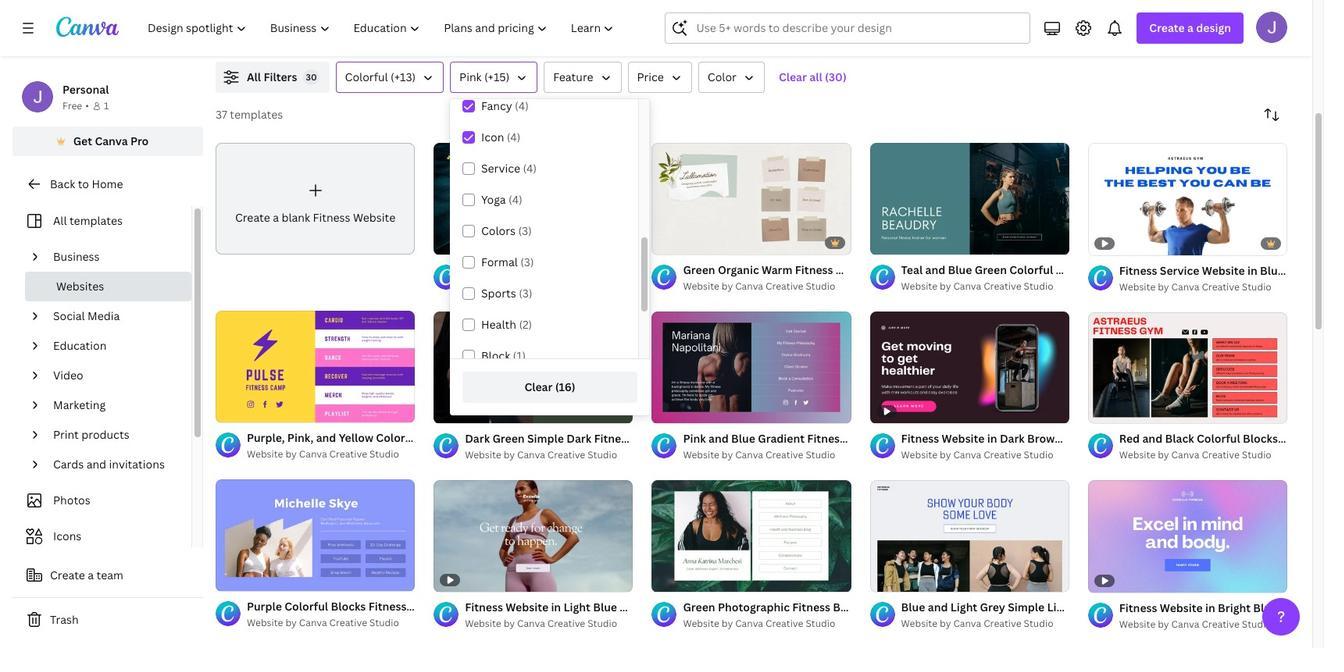 Task type: describe. For each thing, give the bounding box(es) containing it.
30 filter options selected element
[[303, 70, 319, 85]]

all for all templates
[[53, 213, 67, 228]]

bio- inside green organic warm fitness bio-link website website by canva creative studio
[[836, 262, 858, 277]]

website by canva creative studio link for green organic warm fitness bio-link website
[[683, 279, 851, 294]]

colors
[[481, 223, 516, 238]]

website by canva creative studio link for green photographic fitness bio-link website
[[683, 616, 851, 632]]

green photographic fitness bio-link website image
[[652, 480, 851, 592]]

photos link
[[22, 486, 182, 516]]

creative inside green organic warm fitness bio-link website website by canva creative studio
[[766, 280, 803, 293]]

to
[[78, 177, 89, 191]]

filters
[[264, 70, 297, 84]]

yoga (4)
[[481, 192, 522, 207]]

templates for all templates
[[69, 213, 123, 228]]

green inside dark green simple dark fitness bio-link website website by canva creative studio
[[492, 431, 525, 446]]

by inside pink and blue gradient fitness bio-link website website by canva creative studio
[[722, 448, 733, 462]]

simple inside blue and light grey simple light fitness service website website by canva creative studio
[[1008, 600, 1045, 615]]

and inside fitness service website in blue and wh website by canva creative studio
[[1287, 263, 1307, 278]]

by inside blue and light grey simple light fitness service website website by canva creative studio
[[940, 617, 951, 631]]

30
[[306, 71, 317, 83]]

Sort by button
[[1256, 99, 1287, 130]]

2 horizontal spatial bright
[[1280, 601, 1313, 616]]

pro
[[130, 134, 149, 148]]

studio inside green organic warm fitness bio-link website website by canva creative studio
[[806, 280, 835, 293]]

create for create a team
[[50, 568, 85, 583]]

service (4)
[[481, 161, 537, 176]]

grey
[[980, 600, 1005, 615]]

back to home link
[[12, 169, 203, 200]]

bio- inside pink and blue gradient fitness bio-link website website by canva creative studio
[[848, 431, 870, 446]]

studio inside fitness website in bright blue bright pu website by canva creative studio
[[1242, 618, 1272, 631]]

•
[[85, 99, 89, 112]]

by inside teal and blue green colorful blocks fitness service website website by canva creative studio
[[940, 280, 951, 293]]

sports
[[481, 286, 516, 301]]

6 for teal
[[898, 236, 904, 248]]

colorful inside the red and black colorful blocks fitness b website by canva creative studio
[[1197, 432, 1240, 446]]

get canva pro
[[73, 134, 149, 148]]

of for teal and blue green colorful blocks fitness service website
[[887, 236, 896, 248]]

colorful inside button
[[345, 70, 388, 84]]

fitness inside blue and light grey simple light fitness service website website by canva creative studio
[[1077, 600, 1115, 615]]

fitness service website in blue and wh website by canva creative studio
[[1119, 263, 1324, 293]]

green photographic fitness bio-link website website by canva creative studio
[[683, 600, 922, 630]]

fitness inside green photographic fitness bio-link website website by canva creative studio
[[792, 600, 830, 615]]

block (1)
[[481, 348, 526, 363]]

green organic warm fitness bio-link website link
[[683, 262, 925, 279]]

creative inside pink and blue gradient fitness bio-link website website by canva creative studio
[[766, 448, 803, 462]]

0 vertical spatial website by canva creative studio
[[247, 448, 399, 461]]

creative inside fitness website in dark brown neon pink gradients style website by canva creative studio
[[984, 449, 1022, 462]]

website by canva creative studio link for fitness website in dark brown neon pink gradients style
[[901, 448, 1069, 464]]

pink for pink (+15)
[[459, 70, 482, 84]]

all templates
[[53, 213, 123, 228]]

website by canva creative studio link for bright yellow and black photographic fitness service website
[[465, 279, 633, 294]]

clear (16) button
[[462, 372, 637, 403]]

products
[[81, 427, 129, 442]]

education
[[53, 338, 106, 353]]

blue and light grey simple light fitness service website website by canva creative studio
[[901, 600, 1202, 631]]

by inside purple colorful blocks fitness bio-link website website by canva creative studio
[[285, 617, 297, 630]]

pink (+15)
[[459, 70, 509, 84]]

create for create a blank fitness website
[[235, 210, 270, 225]]

bio- inside dark green simple dark fitness bio-link website website by canva creative studio
[[635, 431, 657, 446]]

green inside green organic warm fitness bio-link website website by canva creative studio
[[683, 262, 715, 277]]

jacob simon image
[[1256, 12, 1287, 43]]

in for fitness website in bright blue bright pu
[[1205, 601, 1215, 616]]

blue and light grey simple light fitness service website image
[[870, 481, 1069, 593]]

top level navigation element
[[137, 12, 628, 44]]

(+13)
[[391, 70, 416, 84]]

1 horizontal spatial bright
[[1218, 601, 1251, 616]]

website by canva creative studio link for dark green simple dark fitness bio-link website
[[465, 447, 633, 463]]

service inside fitness service website in blue and wh website by canva creative studio
[[1160, 263, 1200, 278]]

(3) for sports (3)
[[519, 286, 532, 301]]

website by canva creative studio link for fitness website in bright blue bright pu
[[1119, 617, 1287, 633]]

dark for fitness
[[1000, 432, 1025, 446]]

fitness inside teal and blue green colorful blocks fitness service website website by canva creative studio
[[1093, 262, 1131, 277]]

in for fitness website in dark brown neon pink gradients style
[[987, 432, 997, 446]]

wh
[[1310, 263, 1324, 278]]

creative inside blue and light grey simple light fitness service website website by canva creative studio
[[984, 617, 1022, 631]]

block
[[481, 348, 510, 363]]

social media link
[[47, 302, 182, 331]]

link inside dark green simple dark fitness bio-link website website by canva creative studio
[[657, 431, 679, 446]]

get
[[73, 134, 92, 148]]

colors (3)
[[481, 223, 532, 238]]

icons link
[[22, 522, 182, 552]]

fitness inside bright yellow and black photographic fitness service website website by canva creative studio
[[666, 262, 704, 277]]

create a blank fitness website element
[[216, 143, 415, 255]]

media
[[88, 309, 120, 323]]

fitness service website in blue and wh link
[[1119, 262, 1324, 279]]

formal (3)
[[481, 255, 534, 270]]

blue and light grey simple light fitness service website link
[[901, 599, 1202, 617]]

create a blank fitness website
[[235, 210, 395, 225]]

link inside purple colorful blocks fitness bio-link website website by canva creative studio
[[431, 599, 453, 614]]

trash link
[[12, 605, 203, 636]]

formal
[[481, 255, 518, 270]]

green inside green photographic fitness bio-link website website by canva creative studio
[[683, 600, 715, 615]]

studio inside dark green simple dark fitness bio-link website website by canva creative studio
[[588, 448, 617, 462]]

canva inside green photographic fitness bio-link website website by canva creative studio
[[735, 617, 763, 630]]

pink for pink and blue gradient fitness bio-link website website by canva creative studio
[[683, 431, 706, 446]]

and inside bright yellow and black photographic fitness service website website by canva creative studio
[[538, 262, 558, 277]]

in inside fitness service website in blue and wh website by canva creative studio
[[1248, 263, 1258, 278]]

creative inside bright yellow and black photographic fitness service website website by canva creative studio
[[547, 280, 585, 293]]

bright yellow and black photographic fitness service website image
[[434, 143, 633, 255]]

create a design button
[[1137, 12, 1244, 44]]

website inside the red and black colorful blocks fitness b website by canva creative studio
[[1119, 449, 1156, 462]]

free
[[62, 99, 82, 112]]

creative inside teal and blue green colorful blocks fitness service website website by canva creative studio
[[984, 280, 1022, 293]]

(+15)
[[484, 70, 509, 84]]

all for all filters
[[247, 70, 261, 84]]

fitness inside fitness website in dark brown neon pink gradients style website by canva creative studio
[[901, 432, 939, 446]]

studio inside teal and blue green colorful blocks fitness service website website by canva creative studio
[[1024, 280, 1053, 293]]

design
[[1196, 20, 1231, 35]]

simple inside dark green simple dark fitness bio-link website website by canva creative studio
[[527, 431, 564, 446]]

b
[[1321, 432, 1324, 446]]

1 of 6 link for light
[[870, 481, 1069, 593]]

website by canva creative studio link for teal and blue green colorful blocks fitness service website
[[901, 279, 1069, 294]]

(3) for formal (3)
[[521, 255, 534, 270]]

(30)
[[825, 70, 847, 84]]

dark green simple dark fitness bio-link website image
[[434, 311, 633, 424]]

clear for clear (16)
[[524, 380, 553, 395]]

by inside green photographic fitness bio-link website website by canva creative studio
[[722, 617, 733, 630]]

red and black colorful blocks fitness b link
[[1119, 431, 1324, 448]]

1 for teal
[[881, 236, 885, 248]]

team
[[97, 568, 123, 583]]

teal and blue green colorful blocks fitness service website website by canva creative studio
[[901, 262, 1219, 293]]

service inside blue and light grey simple light fitness service website website by canva creative studio
[[1117, 600, 1157, 615]]

clear all (30)
[[779, 70, 847, 84]]

green photographic fitness bio-link website link
[[683, 599, 922, 616]]

print products
[[53, 427, 129, 442]]

and for red and black colorful blocks fitness b website by canva creative studio
[[1142, 432, 1163, 446]]

by inside the red and black colorful blocks fitness b website by canva creative studio
[[1158, 449, 1169, 462]]

1 light from the left
[[951, 600, 977, 615]]

red and black colorful blocks fitness b website by canva creative studio
[[1119, 432, 1324, 462]]

icon (4)
[[481, 130, 521, 145]]

studio inside the red and black colorful blocks fitness b website by canva creative studio
[[1242, 449, 1272, 462]]

fitness inside fitness website in bright blue bright pu website by canva creative studio
[[1119, 601, 1157, 616]]

(2)
[[519, 317, 532, 332]]

green organic warm fitness bio-link website website by canva creative studio
[[683, 262, 925, 293]]

canva inside purple colorful blocks fitness bio-link website website by canva creative studio
[[299, 617, 327, 630]]

creative inside dark green simple dark fitness bio-link website website by canva creative studio
[[547, 448, 585, 462]]

photos
[[53, 493, 90, 508]]

fitness inside purple colorful blocks fitness bio-link website website by canva creative studio
[[368, 599, 407, 614]]

get canva pro button
[[12, 127, 203, 156]]

blank
[[282, 210, 310, 225]]

and for teal and blue green colorful blocks fitness service website website by canva creative studio
[[925, 262, 945, 277]]

pink (+15) button
[[450, 62, 538, 93]]

link inside pink and blue gradient fitness bio-link website website by canva creative studio
[[870, 431, 892, 446]]

video
[[53, 368, 83, 383]]

website by canva creative studio link for purple colorful blocks fitness bio-link website
[[247, 616, 415, 631]]

blue inside fitness service website in blue and wh website by canva creative studio
[[1260, 263, 1284, 278]]

blue inside pink and blue gradient fitness bio-link website website by canva creative studio
[[731, 431, 755, 446]]

icon
[[481, 130, 504, 145]]

of for blue and light grey simple light fitness service website
[[887, 574, 896, 585]]

feature
[[553, 70, 593, 84]]

1 of 6 for blue
[[881, 574, 904, 585]]

black inside the red and black colorful blocks fitness b website by canva creative studio
[[1165, 432, 1194, 446]]

link inside green organic warm fitness bio-link website website by canva creative studio
[[858, 262, 880, 277]]

fancy
[[481, 98, 512, 113]]

fancy (4)
[[481, 98, 529, 113]]

fitness inside pink and blue gradient fitness bio-link website website by canva creative studio
[[807, 431, 845, 446]]

(4) for fancy (4)
[[515, 98, 529, 113]]

black inside bright yellow and black photographic fitness service website website by canva creative studio
[[560, 262, 589, 277]]

cards and invitations link
[[47, 450, 182, 480]]

studio inside bright yellow and black photographic fitness service website website by canva creative studio
[[588, 280, 617, 293]]

canva inside fitness website in dark brown neon pink gradients style website by canva creative studio
[[953, 449, 981, 462]]

teal
[[901, 262, 923, 277]]

colorful (+13) button
[[336, 62, 444, 93]]



Task type: vqa. For each thing, say whether or not it's contained in the screenshot.
middle Dark
yes



Task type: locate. For each thing, give the bounding box(es) containing it.
clear all (30) button
[[771, 62, 854, 93]]

canva inside dark green simple dark fitness bio-link website website by canva creative studio
[[517, 448, 545, 462]]

(16)
[[555, 380, 575, 395]]

canva inside fitness website in bright blue bright pu website by canva creative studio
[[1171, 618, 1200, 631]]

business link
[[47, 242, 182, 272]]

2 1 of 6 link from the top
[[870, 481, 1069, 593]]

light left grey
[[951, 600, 977, 615]]

studio inside pink and blue gradient fitness bio-link website website by canva creative studio
[[806, 448, 835, 462]]

creative inside fitness service website in blue and wh website by canva creative studio
[[1202, 280, 1240, 293]]

green organic warm fitness bio-link website image
[[652, 143, 851, 255]]

fitness inside dark green simple dark fitness bio-link website website by canva creative studio
[[594, 431, 632, 446]]

home
[[92, 177, 123, 191]]

clear for clear all (30)
[[779, 70, 807, 84]]

creative inside fitness website in bright blue bright pu website by canva creative studio
[[1202, 618, 1240, 631]]

a for design
[[1187, 20, 1194, 35]]

fitness inside 'element'
[[313, 210, 350, 225]]

0 vertical spatial in
[[1248, 263, 1258, 278]]

and for pink and blue gradient fitness bio-link website website by canva creative studio
[[709, 431, 729, 446]]

website by canva creative studio link for red and black colorful blocks fitness b
[[1119, 448, 1287, 464]]

2 horizontal spatial dark
[[1000, 432, 1025, 446]]

1 horizontal spatial photographic
[[718, 600, 790, 615]]

a inside 'element'
[[273, 210, 279, 225]]

studio inside purple colorful blocks fitness bio-link website website by canva creative studio
[[370, 617, 399, 630]]

and left grey
[[928, 600, 948, 615]]

2 horizontal spatial a
[[1187, 20, 1194, 35]]

create inside create a team button
[[50, 568, 85, 583]]

a left blank
[[273, 210, 279, 225]]

a
[[1187, 20, 1194, 35], [273, 210, 279, 225], [88, 568, 94, 583]]

1 1 of 6 from the top
[[881, 236, 904, 248]]

clear (16)
[[524, 380, 575, 395]]

education link
[[47, 331, 182, 361]]

0 horizontal spatial templates
[[69, 213, 123, 228]]

0 vertical spatial blocks
[[1056, 262, 1091, 277]]

1 vertical spatial templates
[[69, 213, 123, 228]]

studio inside green photographic fitness bio-link website website by canva creative studio
[[806, 617, 835, 630]]

sports (3)
[[481, 286, 532, 301]]

1 horizontal spatial blocks
[[1056, 262, 1091, 277]]

templates
[[230, 107, 283, 122], [69, 213, 123, 228]]

by inside green organic warm fitness bio-link website website by canva creative studio
[[722, 280, 733, 293]]

creative inside the red and black colorful blocks fitness b website by canva creative studio
[[1202, 449, 1240, 462]]

(3) for colors (3)
[[518, 223, 532, 238]]

2 vertical spatial 1
[[881, 574, 885, 585]]

and for blue and light grey simple light fitness service website website by canva creative studio
[[928, 600, 948, 615]]

blocks inside teal and blue green colorful blocks fitness service website website by canva creative studio
[[1056, 262, 1091, 277]]

(4) for service (4)
[[523, 161, 537, 176]]

templates right 37
[[230, 107, 283, 122]]

website by canva creative studio link for blue and light grey simple light fitness service website
[[901, 617, 1069, 632]]

style
[[1176, 432, 1203, 446]]

0 vertical spatial photographic
[[592, 262, 664, 277]]

fitness website templates image
[[954, 0, 1287, 43], [954, 0, 1287, 43]]

1 vertical spatial create
[[235, 210, 270, 225]]

fitness
[[313, 210, 350, 225], [666, 262, 704, 277], [795, 262, 833, 277], [1093, 262, 1131, 277], [1119, 263, 1157, 278], [594, 431, 632, 446], [807, 431, 845, 446], [901, 432, 939, 446], [1281, 432, 1319, 446], [368, 599, 407, 614], [792, 600, 830, 615], [1077, 600, 1115, 615], [1119, 601, 1157, 616]]

trash
[[50, 612, 79, 627]]

blue inside fitness website in bright blue bright pu website by canva creative studio
[[1253, 601, 1277, 616]]

fitness inside fitness service website in blue and wh website by canva creative studio
[[1119, 263, 1157, 278]]

canva inside pink and blue gradient fitness bio-link website website by canva creative studio
[[735, 448, 763, 462]]

and right yellow
[[538, 262, 558, 277]]

2 vertical spatial (3)
[[519, 286, 532, 301]]

0 vertical spatial 1
[[104, 99, 109, 112]]

0 vertical spatial 1 of 6 link
[[870, 143, 1069, 255]]

social
[[53, 309, 85, 323]]

0 horizontal spatial clear
[[524, 380, 553, 395]]

2 horizontal spatial blocks
[[1243, 432, 1278, 446]]

simple right grey
[[1008, 600, 1045, 615]]

0 horizontal spatial simple
[[527, 431, 564, 446]]

colorful inside teal and blue green colorful blocks fitness service website website by canva creative studio
[[1010, 262, 1053, 277]]

blocks
[[1056, 262, 1091, 277], [1243, 432, 1278, 446], [331, 599, 366, 614]]

canva inside get canva pro button
[[95, 134, 128, 148]]

pink inside fitness website in dark brown neon pink gradients style website by canva creative studio
[[1095, 432, 1118, 446]]

create a team button
[[12, 560, 203, 591]]

bright yellow and black photographic fitness service website link
[[465, 262, 792, 279]]

all templates link
[[22, 206, 182, 236]]

1 vertical spatial website by canva creative studio
[[465, 617, 617, 631]]

0 vertical spatial templates
[[230, 107, 283, 122]]

0 vertical spatial of
[[887, 236, 896, 248]]

1 vertical spatial 1
[[881, 236, 885, 248]]

bio-
[[836, 262, 858, 277], [635, 431, 657, 446], [848, 431, 870, 446], [409, 599, 431, 614], [833, 600, 855, 615]]

cards and invitations
[[53, 457, 165, 472]]

1 6 from the top
[[898, 236, 904, 248]]

light right grey
[[1047, 600, 1074, 615]]

link
[[858, 262, 880, 277], [657, 431, 679, 446], [870, 431, 892, 446], [431, 599, 453, 614], [855, 600, 877, 615]]

clear left (16)
[[524, 380, 553, 395]]

bio- inside green photographic fitness bio-link website website by canva creative studio
[[833, 600, 855, 615]]

1 1 of 6 link from the top
[[870, 143, 1069, 255]]

and inside the red and black colorful blocks fitness b website by canva creative studio
[[1142, 432, 1163, 446]]

(3) down yellow
[[519, 286, 532, 301]]

1 vertical spatial 1 of 6
[[881, 574, 904, 585]]

by inside bright yellow and black photographic fitness service website website by canva creative studio
[[504, 280, 515, 293]]

37
[[216, 107, 227, 122]]

clear left all
[[779, 70, 807, 84]]

(4) for yoga (4)
[[509, 192, 522, 207]]

0 horizontal spatial create
[[50, 568, 85, 583]]

by inside dark green simple dark fitness bio-link website website by canva creative studio
[[504, 448, 515, 462]]

1 horizontal spatial all
[[247, 70, 261, 84]]

a left team
[[88, 568, 94, 583]]

create down icons
[[50, 568, 85, 583]]

2 6 from the top
[[898, 574, 904, 585]]

marketing link
[[47, 391, 182, 420]]

1 vertical spatial all
[[53, 213, 67, 228]]

service inside teal and blue green colorful blocks fitness service website website by canva creative studio
[[1134, 262, 1174, 277]]

bio- inside purple colorful blocks fitness bio-link website website by canva creative studio
[[409, 599, 431, 614]]

0 vertical spatial clear
[[779, 70, 807, 84]]

purple, pink, and yellow colorful blocks fitness bio-link website image
[[216, 311, 415, 423]]

1
[[104, 99, 109, 112], [881, 236, 885, 248], [881, 574, 885, 585]]

create
[[1149, 20, 1185, 35], [235, 210, 270, 225], [50, 568, 85, 583]]

1 vertical spatial 6
[[898, 574, 904, 585]]

0 vertical spatial 1 of 6
[[881, 236, 904, 248]]

a inside button
[[88, 568, 94, 583]]

1 horizontal spatial black
[[1165, 432, 1194, 446]]

icons
[[53, 529, 81, 544]]

canva inside fitness service website in blue and wh website by canva creative studio
[[1171, 280, 1200, 293]]

dark for dark
[[567, 431, 591, 446]]

create a team
[[50, 568, 123, 583]]

red and black colorful blocks fitness bio-link website image
[[1088, 312, 1287, 424]]

0 horizontal spatial all
[[53, 213, 67, 228]]

0 horizontal spatial pink
[[459, 70, 482, 84]]

1 horizontal spatial dark
[[567, 431, 591, 446]]

1 vertical spatial blocks
[[1243, 432, 1278, 446]]

1 horizontal spatial website by canva creative studio
[[465, 617, 617, 631]]

studio inside fitness website in dark brown neon pink gradients style website by canva creative studio
[[1024, 449, 1053, 462]]

0 horizontal spatial black
[[560, 262, 589, 277]]

canva inside teal and blue green colorful blocks fitness service website website by canva creative studio
[[953, 280, 981, 293]]

business
[[53, 249, 100, 264]]

create left blank
[[235, 210, 270, 225]]

0 vertical spatial simple
[[527, 431, 564, 446]]

(3) right formal
[[521, 255, 534, 270]]

0 vertical spatial 6
[[898, 236, 904, 248]]

photographic inside bright yellow and black photographic fitness service website website by canva creative studio
[[592, 262, 664, 277]]

1 horizontal spatial clear
[[779, 70, 807, 84]]

0 horizontal spatial in
[[987, 432, 997, 446]]

1 vertical spatial in
[[987, 432, 997, 446]]

all left filters
[[247, 70, 261, 84]]

templates for 37 templates
[[230, 107, 283, 122]]

studio inside blue and light grey simple light fitness service website website by canva creative studio
[[1024, 617, 1053, 631]]

bright inside bright yellow and black photographic fitness service website website by canva creative studio
[[465, 262, 498, 277]]

in inside fitness website in bright blue bright pu website by canva creative studio
[[1205, 601, 1215, 616]]

by inside fitness website in bright blue bright pu website by canva creative studio
[[1158, 618, 1169, 631]]

website by canva creative studio link for pink and blue gradient fitness bio-link website
[[683, 447, 851, 463]]

a for team
[[88, 568, 94, 583]]

0 vertical spatial black
[[560, 262, 589, 277]]

2 light from the left
[[1047, 600, 1074, 615]]

colorful (+13)
[[345, 70, 416, 84]]

black right yellow
[[560, 262, 589, 277]]

studio inside fitness service website in blue and wh website by canva creative studio
[[1242, 280, 1272, 293]]

all filters
[[247, 70, 297, 84]]

create a design
[[1149, 20, 1231, 35]]

1 vertical spatial of
[[887, 574, 896, 585]]

dark green simple dark fitness bio-link website link
[[465, 430, 724, 447]]

creative inside green photographic fitness bio-link website website by canva creative studio
[[766, 617, 803, 630]]

by
[[504, 280, 515, 293], [722, 280, 733, 293], [940, 280, 951, 293], [1158, 280, 1169, 293], [285, 448, 297, 461], [504, 448, 515, 462], [722, 448, 733, 462], [940, 449, 951, 462], [1158, 449, 1169, 462], [285, 617, 297, 630], [722, 617, 733, 630], [504, 617, 515, 631], [940, 617, 951, 631], [1158, 618, 1169, 631]]

1 horizontal spatial light
[[1047, 600, 1074, 615]]

blocks inside the red and black colorful blocks fitness b website by canva creative studio
[[1243, 432, 1278, 446]]

fitness inside green organic warm fitness bio-link website website by canva creative studio
[[795, 262, 833, 277]]

purple colorful blocks fitness bio-link website website by canva creative studio
[[247, 599, 498, 630]]

0 horizontal spatial photographic
[[592, 262, 664, 277]]

by inside fitness service website in blue and wh website by canva creative studio
[[1158, 280, 1169, 293]]

and right red
[[1142, 432, 1163, 446]]

feature button
[[544, 62, 621, 93]]

(1)
[[513, 348, 526, 363]]

back to home
[[50, 177, 123, 191]]

clear inside button
[[524, 380, 553, 395]]

canva inside the red and black colorful blocks fitness b website by canva creative studio
[[1171, 449, 1200, 462]]

1 vertical spatial 1 of 6 link
[[870, 481, 1069, 593]]

canva
[[95, 134, 128, 148], [517, 280, 545, 293], [735, 280, 763, 293], [953, 280, 981, 293], [1171, 280, 1200, 293], [299, 448, 327, 461], [517, 448, 545, 462], [735, 448, 763, 462], [953, 449, 981, 462], [1171, 449, 1200, 462], [299, 617, 327, 630], [735, 617, 763, 630], [517, 617, 545, 631], [953, 617, 981, 631], [1171, 618, 1200, 631]]

in
[[1248, 263, 1258, 278], [987, 432, 997, 446], [1205, 601, 1215, 616]]

0 horizontal spatial website by canva creative studio
[[247, 448, 399, 461]]

black right red
[[1165, 432, 1194, 446]]

invitations
[[109, 457, 165, 472]]

teal and blue green colorful blocks fitness service website link
[[901, 262, 1219, 279]]

green inside teal and blue green colorful blocks fitness service website website by canva creative studio
[[975, 262, 1007, 277]]

create left design
[[1149, 20, 1185, 35]]

None search field
[[665, 12, 1031, 44]]

a inside dropdown button
[[1187, 20, 1194, 35]]

1 vertical spatial clear
[[524, 380, 553, 395]]

creative inside purple colorful blocks fitness bio-link website website by canva creative studio
[[329, 617, 367, 630]]

canva inside blue and light grey simple light fitness service website website by canva creative studio
[[953, 617, 981, 631]]

a left design
[[1187, 20, 1194, 35]]

fitness inside the red and black colorful blocks fitness b website by canva creative studio
[[1281, 432, 1319, 446]]

teal and blue green colorful blocks fitness service website image
[[870, 143, 1069, 255]]

blue inside blue and light grey simple light fitness service website website by canva creative studio
[[901, 600, 925, 615]]

service inside bright yellow and black photographic fitness service website website by canva creative studio
[[707, 262, 747, 277]]

create for create a design
[[1149, 20, 1185, 35]]

canva inside bright yellow and black photographic fitness service website website by canva creative studio
[[517, 280, 545, 293]]

yoga
[[481, 192, 506, 207]]

cards
[[53, 457, 84, 472]]

bright yellow and black photographic fitness service website website by canva creative studio
[[465, 262, 792, 293]]

purple colorful blocks fitness bio-link website image
[[216, 480, 415, 592]]

1 of 6 for teal
[[881, 236, 904, 248]]

(3) right colors
[[518, 223, 532, 238]]

2 vertical spatial blocks
[[331, 599, 366, 614]]

1 vertical spatial black
[[1165, 432, 1194, 446]]

fitness website in dark brown neon pink gradients style website by canva creative studio
[[901, 432, 1203, 462]]

1 vertical spatial simple
[[1008, 600, 1045, 615]]

print products link
[[47, 420, 182, 450]]

1 vertical spatial (3)
[[521, 255, 534, 270]]

1 of from the top
[[887, 236, 896, 248]]

health
[[481, 317, 516, 332]]

video link
[[47, 361, 182, 391]]

link inside green photographic fitness bio-link website website by canva creative studio
[[855, 600, 877, 615]]

and left wh
[[1287, 263, 1307, 278]]

by inside fitness website in dark brown neon pink gradients style website by canva creative studio
[[940, 449, 951, 462]]

website inside 'element'
[[353, 210, 395, 225]]

health (2)
[[481, 317, 532, 332]]

2 horizontal spatial pink
[[1095, 432, 1118, 446]]

1 vertical spatial photographic
[[718, 600, 790, 615]]

0 vertical spatial all
[[247, 70, 261, 84]]

gradients
[[1121, 432, 1173, 446]]

pink and blue gradient fitness bio-link website link
[[683, 430, 937, 447]]

dark
[[465, 431, 490, 446], [567, 431, 591, 446], [1000, 432, 1025, 446]]

website by canva creative studio
[[247, 448, 399, 461], [465, 617, 617, 631]]

2 horizontal spatial create
[[1149, 20, 1185, 35]]

(3)
[[518, 223, 532, 238], [521, 255, 534, 270], [519, 286, 532, 301]]

fitness website in bright blue bright pu link
[[1119, 600, 1324, 617]]

0 horizontal spatial blocks
[[331, 599, 366, 614]]

1 horizontal spatial simple
[[1008, 600, 1045, 615]]

all down back
[[53, 213, 67, 228]]

canva inside green organic warm fitness bio-link website website by canva creative studio
[[735, 280, 763, 293]]

simple down clear (16) button
[[527, 431, 564, 446]]

1 horizontal spatial pink
[[683, 431, 706, 446]]

creative
[[547, 280, 585, 293], [766, 280, 803, 293], [984, 280, 1022, 293], [1202, 280, 1240, 293], [329, 448, 367, 461], [547, 448, 585, 462], [766, 448, 803, 462], [984, 449, 1022, 462], [1202, 449, 1240, 462], [329, 617, 367, 630], [766, 617, 803, 630], [547, 617, 585, 631], [984, 617, 1022, 631], [1202, 618, 1240, 631]]

dark inside fitness website in dark brown neon pink gradients style website by canva creative studio
[[1000, 432, 1025, 446]]

photographic inside green photographic fitness bio-link website website by canva creative studio
[[718, 600, 790, 615]]

0 horizontal spatial bright
[[465, 262, 498, 277]]

neon
[[1064, 432, 1093, 446]]

and right 'teal'
[[925, 262, 945, 277]]

1 of 6 link for blue
[[870, 143, 1069, 255]]

0 horizontal spatial a
[[88, 568, 94, 583]]

2 vertical spatial create
[[50, 568, 85, 583]]

0 horizontal spatial light
[[951, 600, 977, 615]]

and right cards
[[86, 457, 106, 472]]

red
[[1119, 432, 1140, 446]]

6 for blue
[[898, 574, 904, 585]]

purple
[[247, 599, 282, 614]]

free •
[[62, 99, 89, 112]]

in inside fitness website in dark brown neon pink gradients style website by canva creative studio
[[987, 432, 997, 446]]

price
[[637, 70, 664, 84]]

2 horizontal spatial in
[[1248, 263, 1258, 278]]

1 horizontal spatial templates
[[230, 107, 283, 122]]

2 vertical spatial a
[[88, 568, 94, 583]]

yellow
[[500, 262, 535, 277]]

fitness website in dark brown neon pink gradients style link
[[901, 431, 1203, 448]]

1 for blue
[[881, 574, 885, 585]]

and inside teal and blue green colorful blocks fitness service website website by canva creative studio
[[925, 262, 945, 277]]

1 vertical spatial a
[[273, 210, 279, 225]]

website by canva creative studio link for fitness service website in blue and wh
[[1119, 279, 1287, 295]]

fitness website in bright blue bright pu website by canva creative studio
[[1119, 601, 1324, 631]]

gradient
[[758, 431, 805, 446]]

1 horizontal spatial a
[[273, 210, 279, 225]]

0 vertical spatial a
[[1187, 20, 1194, 35]]

1 horizontal spatial in
[[1205, 601, 1215, 616]]

pink inside pink and blue gradient fitness bio-link website website by canva creative studio
[[683, 431, 706, 446]]

marketing
[[53, 398, 106, 412]]

2 of from the top
[[887, 574, 896, 585]]

pink inside button
[[459, 70, 482, 84]]

create inside the create a design dropdown button
[[1149, 20, 1185, 35]]

social media
[[53, 309, 120, 323]]

and inside blue and light grey simple light fitness service website website by canva creative studio
[[928, 600, 948, 615]]

a for blank
[[273, 210, 279, 225]]

color
[[708, 70, 737, 84]]

37 templates
[[216, 107, 283, 122]]

pink and blue gradient fitness bio-link website image
[[652, 311, 851, 424]]

templates down back to home
[[69, 213, 123, 228]]

0 vertical spatial create
[[1149, 20, 1185, 35]]

0 horizontal spatial dark
[[465, 431, 490, 446]]

website by canva creative studio link
[[465, 279, 633, 294], [683, 279, 851, 294], [901, 279, 1069, 294], [1119, 279, 1287, 295], [247, 447, 415, 463], [465, 447, 633, 463], [683, 447, 851, 463], [901, 448, 1069, 464], [1119, 448, 1287, 464], [247, 616, 415, 631], [683, 616, 851, 632], [465, 617, 633, 632], [901, 617, 1069, 632], [1119, 617, 1287, 633]]

pu
[[1315, 601, 1324, 616]]

Search search field
[[696, 13, 1021, 43]]

2 vertical spatial in
[[1205, 601, 1215, 616]]

clear
[[779, 70, 807, 84], [524, 380, 553, 395]]

and for cards and invitations
[[86, 457, 106, 472]]

print
[[53, 427, 79, 442]]

blue inside teal and blue green colorful blocks fitness service website website by canva creative studio
[[948, 262, 972, 277]]

1 horizontal spatial create
[[235, 210, 270, 225]]

blocks inside purple colorful blocks fitness bio-link website website by canva creative studio
[[331, 599, 366, 614]]

0 vertical spatial (3)
[[518, 223, 532, 238]]

websites
[[56, 279, 104, 294]]

and left gradient at the right of the page
[[709, 431, 729, 446]]

pink and blue gradient fitness bio-link website website by canva creative studio
[[683, 431, 937, 462]]

2 1 of 6 from the top
[[881, 574, 904, 585]]

colorful
[[345, 70, 388, 84], [1010, 262, 1053, 277], [1197, 432, 1240, 446], [285, 599, 328, 614]]

(4) for icon (4)
[[507, 130, 521, 145]]

all
[[810, 70, 822, 84]]



